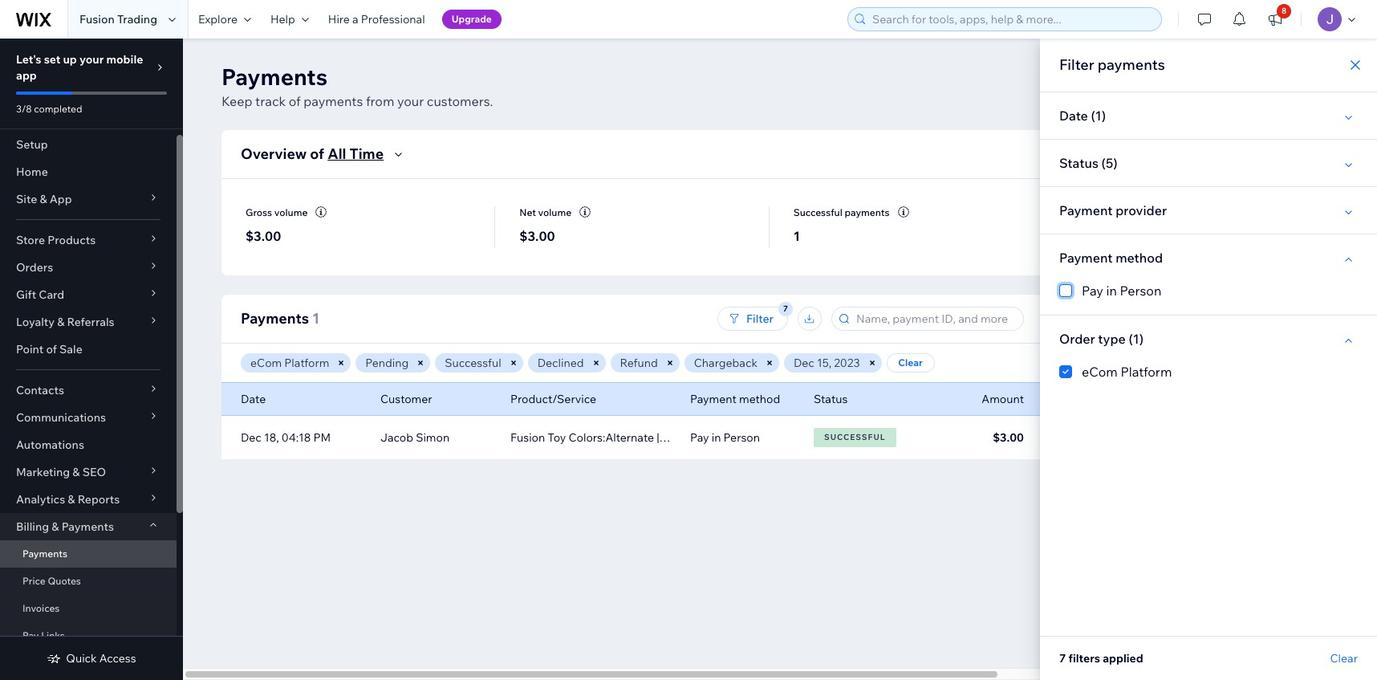 Task type: locate. For each thing, give the bounding box(es) containing it.
(1) right type
[[1129, 331, 1144, 347]]

1 vertical spatial of
[[310, 145, 325, 163]]

1 horizontal spatial pay in person
[[1082, 283, 1162, 299]]

payment method
[[1060, 250, 1164, 266], [691, 392, 781, 406]]

$3.00
[[246, 228, 281, 244], [520, 228, 555, 244], [993, 430, 1025, 445]]

1 horizontal spatial platform
[[1121, 364, 1173, 380]]

field:
[[802, 430, 828, 445]]

0 horizontal spatial clear button
[[887, 353, 935, 373]]

ecom
[[251, 356, 282, 370], [1082, 364, 1118, 380]]

1 horizontal spatial clear button
[[1331, 651, 1359, 666]]

professional
[[361, 12, 425, 26]]

volume right gross
[[274, 206, 308, 218]]

1 vertical spatial dec
[[241, 430, 262, 445]]

method
[[1116, 250, 1164, 266], [739, 392, 781, 406]]

dec left the 15,
[[794, 356, 815, 370]]

status (5)
[[1060, 155, 1118, 171]]

gross
[[246, 206, 272, 218]]

2 vertical spatial pay
[[22, 629, 39, 642]]

1 horizontal spatial pay
[[691, 430, 709, 445]]

1 vertical spatial status
[[814, 392, 848, 406]]

1 horizontal spatial filter
[[1060, 55, 1095, 74]]

payments for filter payments
[[1098, 55, 1166, 74]]

$3.00 down net volume
[[520, 228, 555, 244]]

automations link
[[0, 431, 177, 458]]

1 vertical spatial clear
[[1331, 651, 1359, 666]]

order
[[1060, 331, 1096, 347]]

0 horizontal spatial filter
[[747, 312, 774, 326]]

0 horizontal spatial clear
[[899, 356, 923, 369]]

& left seo
[[73, 465, 80, 479]]

1 horizontal spatial status
[[1060, 155, 1099, 171]]

& for analytics
[[68, 492, 75, 507]]

& inside 'popup button'
[[57, 315, 65, 329]]

overview
[[241, 145, 307, 163]]

pending
[[366, 356, 409, 370]]

payments link
[[0, 540, 177, 568]]

status for status (5)
[[1060, 155, 1099, 171]]

1 horizontal spatial in
[[1107, 283, 1118, 299]]

2023
[[834, 356, 860, 370]]

0 vertical spatial dec
[[794, 356, 815, 370]]

0 vertical spatial pay in person
[[1082, 283, 1162, 299]]

orders
[[16, 260, 53, 275]]

your
[[79, 52, 104, 67], [397, 93, 424, 109]]

your right up
[[79, 52, 104, 67]]

marketing
[[16, 465, 70, 479]]

in up type
[[1107, 283, 1118, 299]]

1 vertical spatial method
[[739, 392, 781, 406]]

analytics
[[16, 492, 65, 507]]

pay in person right "text" at the left bottom
[[691, 430, 760, 445]]

payments
[[222, 63, 328, 91], [241, 309, 309, 328], [62, 519, 114, 534], [22, 548, 67, 560]]

of inside sidebar element
[[46, 342, 57, 356]]

pay right "text" at the left bottom
[[691, 430, 709, 445]]

status left (5)
[[1060, 155, 1099, 171]]

| left "text" at the left bottom
[[657, 430, 660, 445]]

1 horizontal spatial ecom platform
[[1082, 364, 1173, 380]]

2 horizontal spatial of
[[310, 145, 325, 163]]

0 horizontal spatial method
[[739, 392, 781, 406]]

payment method down the payment provider
[[1060, 250, 1164, 266]]

of left all at the left top of page
[[310, 145, 325, 163]]

& for billing
[[52, 519, 59, 534]]

1 vertical spatial payment
[[1060, 250, 1113, 266]]

payment down the payment provider
[[1060, 250, 1113, 266]]

payments for successful payments
[[845, 206, 890, 218]]

point
[[16, 342, 44, 356]]

1 horizontal spatial payments
[[845, 206, 890, 218]]

app
[[50, 192, 72, 206]]

Pay in Person checkbox
[[1060, 281, 1359, 300]]

platform down type
[[1121, 364, 1173, 380]]

0 horizontal spatial $3.00
[[246, 228, 281, 244]]

dec 18, 04:18 pm
[[241, 430, 331, 445]]

filter inside button
[[747, 312, 774, 326]]

clear
[[899, 356, 923, 369], [1331, 651, 1359, 666]]

3/8
[[16, 103, 32, 115]]

net volume
[[520, 206, 572, 218]]

filter up date (1) on the right top of the page
[[1060, 55, 1095, 74]]

| left another
[[752, 430, 754, 445]]

(1)
[[1092, 108, 1107, 124], [1129, 331, 1144, 347]]

& left reports
[[68, 492, 75, 507]]

8
[[1282, 6, 1287, 16]]

toy
[[548, 430, 566, 445]]

1 vertical spatial clear button
[[1331, 651, 1359, 666]]

ecom down order type (1)
[[1082, 364, 1118, 380]]

person up type
[[1121, 283, 1162, 299]]

1 vertical spatial filter
[[747, 312, 774, 326]]

1 horizontal spatial 1
[[794, 228, 800, 244]]

0 vertical spatial person
[[1121, 283, 1162, 299]]

all time button
[[328, 145, 408, 164]]

0 vertical spatial filter
[[1060, 55, 1095, 74]]

overview of
[[241, 145, 325, 163]]

gross volume
[[246, 206, 308, 218]]

point of sale link
[[0, 336, 177, 363]]

of for point of sale
[[46, 342, 57, 356]]

filter for filter
[[747, 312, 774, 326]]

filter for filter payments
[[1060, 55, 1095, 74]]

pay left links
[[22, 629, 39, 642]]

1 vertical spatial payments
[[304, 93, 363, 109]]

payment method down chargeback
[[691, 392, 781, 406]]

help
[[271, 12, 295, 26]]

platform down payments 1
[[284, 356, 329, 370]]

0 vertical spatial (1)
[[1092, 108, 1107, 124]]

0 horizontal spatial in
[[712, 430, 721, 445]]

0 vertical spatial pay
[[1082, 283, 1104, 299]]

1 horizontal spatial |
[[752, 430, 754, 445]]

& right loyalty
[[57, 315, 65, 329]]

marketing & seo
[[16, 465, 106, 479]]

0 vertical spatial method
[[1116, 250, 1164, 266]]

0 horizontal spatial ecom platform
[[251, 356, 329, 370]]

completed
[[34, 103, 82, 115]]

person inside checkbox
[[1121, 283, 1162, 299]]

1 horizontal spatial date
[[1060, 108, 1089, 124]]

0 horizontal spatial person
[[724, 430, 760, 445]]

of inside payments keep track of payments from your customers.
[[289, 93, 301, 109]]

0 vertical spatial date
[[1060, 108, 1089, 124]]

0 horizontal spatial (1)
[[1092, 108, 1107, 124]]

$3.00 down gross
[[246, 228, 281, 244]]

customers.
[[427, 93, 493, 109]]

& for loyalty
[[57, 315, 65, 329]]

ecom down payments 1
[[251, 356, 282, 370]]

(1) up status (5)
[[1092, 108, 1107, 124]]

0 vertical spatial payments
[[1098, 55, 1166, 74]]

platform
[[284, 356, 329, 370], [1121, 364, 1173, 380]]

0 horizontal spatial pay
[[22, 629, 39, 642]]

1 vertical spatial date
[[241, 392, 266, 406]]

status
[[1060, 155, 1099, 171], [814, 392, 848, 406]]

let's
[[16, 52, 41, 67]]

7
[[1060, 651, 1066, 666]]

of
[[289, 93, 301, 109], [310, 145, 325, 163], [46, 342, 57, 356]]

1 horizontal spatial of
[[289, 93, 301, 109]]

successful payments
[[794, 206, 890, 218]]

0 horizontal spatial of
[[46, 342, 57, 356]]

payments
[[1098, 55, 1166, 74], [304, 93, 363, 109], [845, 206, 890, 218]]

home
[[16, 165, 48, 179]]

filter up chargeback
[[747, 312, 774, 326]]

payments keep track of payments from your customers.
[[222, 63, 493, 109]]

pay inside sidebar element
[[22, 629, 39, 642]]

of left the sale
[[46, 342, 57, 356]]

method down provider
[[1116, 250, 1164, 266]]

Name, payment ID, and more field
[[852, 308, 1019, 330]]

dec for dec 15, 2023
[[794, 356, 815, 370]]

1 vertical spatial person
[[724, 430, 760, 445]]

1 horizontal spatial payment method
[[1060, 250, 1164, 266]]

2 horizontal spatial pay
[[1082, 283, 1104, 299]]

payments for payments 1
[[241, 309, 309, 328]]

1 horizontal spatial person
[[1121, 283, 1162, 299]]

2 vertical spatial payment
[[691, 392, 737, 406]]

loyalty
[[16, 315, 55, 329]]

quick
[[66, 651, 97, 666]]

volume
[[274, 206, 308, 218], [538, 206, 572, 218]]

contacts
[[16, 383, 64, 397]]

1 vertical spatial (1)
[[1129, 331, 1144, 347]]

0 vertical spatial clear
[[899, 356, 923, 369]]

2 vertical spatial payments
[[845, 206, 890, 218]]

pay in person up type
[[1082, 283, 1162, 299]]

track
[[255, 93, 286, 109]]

loyalty & referrals
[[16, 315, 114, 329]]

0 horizontal spatial status
[[814, 392, 848, 406]]

status for status
[[814, 392, 848, 406]]

0 vertical spatial of
[[289, 93, 301, 109]]

pay inside checkbox
[[1082, 283, 1104, 299]]

date up 18,
[[241, 392, 266, 406]]

fusion for fusion toy colors:alternate | text field???:yes | another field:
[[511, 430, 545, 445]]

& for marketing
[[73, 465, 80, 479]]

&
[[40, 192, 47, 206], [57, 315, 65, 329], [73, 465, 80, 479], [68, 492, 75, 507], [52, 519, 59, 534]]

in right "text" at the left bottom
[[712, 430, 721, 445]]

clear button
[[887, 353, 935, 373], [1331, 651, 1359, 666]]

2 vertical spatial of
[[46, 342, 57, 356]]

0 vertical spatial successful
[[794, 206, 843, 218]]

2 horizontal spatial payments
[[1098, 55, 1166, 74]]

pay up order type (1)
[[1082, 283, 1104, 299]]

ecom platform down type
[[1082, 364, 1173, 380]]

person right "text" at the left bottom
[[724, 430, 760, 445]]

payment down status (5)
[[1060, 202, 1113, 218]]

setup
[[16, 137, 48, 152]]

04:18
[[282, 430, 311, 445]]

ecom platform
[[251, 356, 329, 370], [1082, 364, 1173, 380]]

site & app button
[[0, 185, 177, 213]]

0 vertical spatial in
[[1107, 283, 1118, 299]]

ecom platform down payments 1
[[251, 356, 329, 370]]

1 horizontal spatial ecom
[[1082, 364, 1118, 380]]

1 vertical spatial pay in person
[[691, 430, 760, 445]]

2 horizontal spatial $3.00
[[993, 430, 1025, 445]]

1 horizontal spatial fusion
[[511, 430, 545, 445]]

order type (1)
[[1060, 331, 1144, 347]]

2 volume from the left
[[538, 206, 572, 218]]

1 horizontal spatial dec
[[794, 356, 815, 370]]

analytics & reports button
[[0, 486, 177, 513]]

1 vertical spatial your
[[397, 93, 424, 109]]

of right track
[[289, 93, 301, 109]]

product/service
[[511, 392, 597, 406]]

1 horizontal spatial clear
[[1331, 651, 1359, 666]]

site
[[16, 192, 37, 206]]

sidebar element
[[0, 39, 183, 680]]

0 horizontal spatial fusion
[[79, 12, 115, 26]]

0 vertical spatial fusion
[[79, 12, 115, 26]]

your right the from on the top left of the page
[[397, 93, 424, 109]]

0 horizontal spatial your
[[79, 52, 104, 67]]

0 horizontal spatial pay in person
[[691, 430, 760, 445]]

& right billing
[[52, 519, 59, 534]]

of for overview of
[[310, 145, 325, 163]]

0 horizontal spatial volume
[[274, 206, 308, 218]]

1 vertical spatial fusion
[[511, 430, 545, 445]]

0 vertical spatial payment
[[1060, 202, 1113, 218]]

1 vertical spatial payment method
[[691, 392, 781, 406]]

filter payments
[[1060, 55, 1166, 74]]

store
[[16, 233, 45, 247]]

invoices
[[22, 602, 60, 614]]

volume right net
[[538, 206, 572, 218]]

0 horizontal spatial dec
[[241, 430, 262, 445]]

payment down chargeback
[[691, 392, 737, 406]]

point of sale
[[16, 342, 83, 356]]

status down the dec 15, 2023
[[814, 392, 848, 406]]

date up status (5)
[[1060, 108, 1089, 124]]

1 horizontal spatial volume
[[538, 206, 572, 218]]

person
[[1121, 283, 1162, 299], [724, 430, 760, 445]]

1 volume from the left
[[274, 206, 308, 218]]

filter button
[[718, 307, 788, 331]]

|
[[657, 430, 660, 445], [752, 430, 754, 445]]

billing & payments button
[[0, 513, 177, 540]]

0 horizontal spatial |
[[657, 430, 660, 445]]

billing & payments
[[16, 519, 114, 534]]

& right site
[[40, 192, 47, 206]]

1 horizontal spatial your
[[397, 93, 424, 109]]

declined
[[538, 356, 584, 370]]

0 vertical spatial status
[[1060, 155, 1099, 171]]

0 vertical spatial your
[[79, 52, 104, 67]]

0 horizontal spatial date
[[241, 392, 266, 406]]

store products
[[16, 233, 96, 247]]

pay in person
[[1082, 283, 1162, 299], [691, 430, 760, 445]]

price
[[22, 575, 46, 587]]

$3.00 down amount
[[993, 430, 1025, 445]]

2 vertical spatial successful
[[825, 432, 886, 442]]

payments inside payments keep track of payments from your customers.
[[222, 63, 328, 91]]

fusion left "trading"
[[79, 12, 115, 26]]

date for date (1)
[[1060, 108, 1089, 124]]

1 horizontal spatial (1)
[[1129, 331, 1144, 347]]

filter
[[1060, 55, 1095, 74], [747, 312, 774, 326]]

0 horizontal spatial payments
[[304, 93, 363, 109]]

1 horizontal spatial $3.00
[[520, 228, 555, 244]]

dec left 18,
[[241, 430, 262, 445]]

1 vertical spatial 1
[[312, 309, 320, 328]]

pm
[[313, 430, 331, 445]]

0 horizontal spatial platform
[[284, 356, 329, 370]]

method up another
[[739, 392, 781, 406]]

fusion left toy
[[511, 430, 545, 445]]

your inside let's set up your mobile app
[[79, 52, 104, 67]]

ecom inside ecom platform option
[[1082, 364, 1118, 380]]



Task type: vqa. For each thing, say whether or not it's contained in the screenshot.
EXPLORE
yes



Task type: describe. For each thing, give the bounding box(es) containing it.
1 horizontal spatial method
[[1116, 250, 1164, 266]]

explore
[[198, 12, 238, 26]]

$3.00 for gross
[[246, 228, 281, 244]]

card
[[39, 287, 64, 302]]

simon
[[416, 430, 450, 445]]

applied
[[1103, 651, 1144, 666]]

all time
[[328, 145, 384, 163]]

eCom Platform checkbox
[[1060, 362, 1359, 381]]

hire a professional
[[328, 12, 425, 26]]

automations
[[16, 438, 84, 452]]

(5)
[[1102, 155, 1118, 171]]

0 vertical spatial 1
[[794, 228, 800, 244]]

gift card
[[16, 287, 64, 302]]

your inside payments keep track of payments from your customers.
[[397, 93, 424, 109]]

billing
[[16, 519, 49, 534]]

store products button
[[0, 226, 177, 254]]

payment provider
[[1060, 202, 1168, 218]]

date for date
[[241, 392, 266, 406]]

payments inside dropdown button
[[62, 519, 114, 534]]

3/8 completed
[[16, 103, 82, 115]]

dec for dec 18, 04:18 pm
[[241, 430, 262, 445]]

15,
[[817, 356, 832, 370]]

contacts button
[[0, 377, 177, 404]]

amount
[[982, 392, 1025, 406]]

quick access button
[[47, 651, 136, 666]]

$3.00 for net
[[520, 228, 555, 244]]

platform inside option
[[1121, 364, 1173, 380]]

marketing & seo button
[[0, 458, 177, 486]]

field???:yes
[[687, 430, 749, 445]]

from
[[366, 93, 394, 109]]

Search for tools, apps, help & more... field
[[868, 8, 1157, 31]]

fusion for fusion trading
[[79, 12, 115, 26]]

fusion toy colors:alternate | text field???:yes | another field:
[[511, 430, 828, 445]]

in inside checkbox
[[1107, 283, 1118, 299]]

0 horizontal spatial payment method
[[691, 392, 781, 406]]

1 vertical spatial pay
[[691, 430, 709, 445]]

customer
[[381, 392, 432, 406]]

reports
[[78, 492, 120, 507]]

another
[[757, 430, 800, 445]]

1 vertical spatial in
[[712, 430, 721, 445]]

2 | from the left
[[752, 430, 754, 445]]

hire
[[328, 12, 350, 26]]

a
[[353, 12, 359, 26]]

payments for payments
[[22, 548, 67, 560]]

provider
[[1116, 202, 1168, 218]]

& for site
[[40, 192, 47, 206]]

gift
[[16, 287, 36, 302]]

time
[[350, 145, 384, 163]]

site & app
[[16, 192, 72, 206]]

hire a professional link
[[319, 0, 435, 39]]

0 vertical spatial clear button
[[887, 353, 935, 373]]

chargeback
[[694, 356, 758, 370]]

colors:alternate
[[569, 430, 654, 445]]

keep
[[222, 93, 253, 109]]

upgrade
[[452, 13, 492, 25]]

pay links link
[[0, 622, 177, 650]]

1 vertical spatial successful
[[445, 356, 502, 370]]

up
[[63, 52, 77, 67]]

pay links
[[22, 629, 65, 642]]

volume for gross volume
[[274, 206, 308, 218]]

0 horizontal spatial 1
[[312, 309, 320, 328]]

0 horizontal spatial ecom
[[251, 356, 282, 370]]

trading
[[117, 12, 157, 26]]

orders button
[[0, 254, 177, 281]]

jacob simon
[[381, 430, 450, 445]]

seo
[[82, 465, 106, 479]]

all
[[328, 145, 346, 163]]

price quotes
[[22, 575, 81, 587]]

communications button
[[0, 404, 177, 431]]

gift card button
[[0, 281, 177, 308]]

mobile
[[106, 52, 143, 67]]

18,
[[264, 430, 279, 445]]

analytics & reports
[[16, 492, 120, 507]]

1 | from the left
[[657, 430, 660, 445]]

pay in person inside checkbox
[[1082, 283, 1162, 299]]

ecom platform inside option
[[1082, 364, 1173, 380]]

setup link
[[0, 131, 177, 158]]

quick access
[[66, 651, 136, 666]]

date (1)
[[1060, 108, 1107, 124]]

volume for net volume
[[538, 206, 572, 218]]

links
[[41, 629, 65, 642]]

payments 1
[[241, 309, 320, 328]]

dec 15, 2023
[[794, 356, 860, 370]]

8 button
[[1258, 0, 1293, 39]]

0 vertical spatial payment method
[[1060, 250, 1164, 266]]

home link
[[0, 158, 177, 185]]

price quotes link
[[0, 568, 177, 595]]

upgrade button
[[442, 10, 502, 29]]

refund
[[620, 356, 658, 370]]

payments for payments keep track of payments from your customers.
[[222, 63, 328, 91]]

products
[[48, 233, 96, 247]]

referrals
[[67, 315, 114, 329]]

payments inside payments keep track of payments from your customers.
[[304, 93, 363, 109]]

app
[[16, 68, 37, 83]]

set
[[44, 52, 61, 67]]

access
[[99, 651, 136, 666]]



